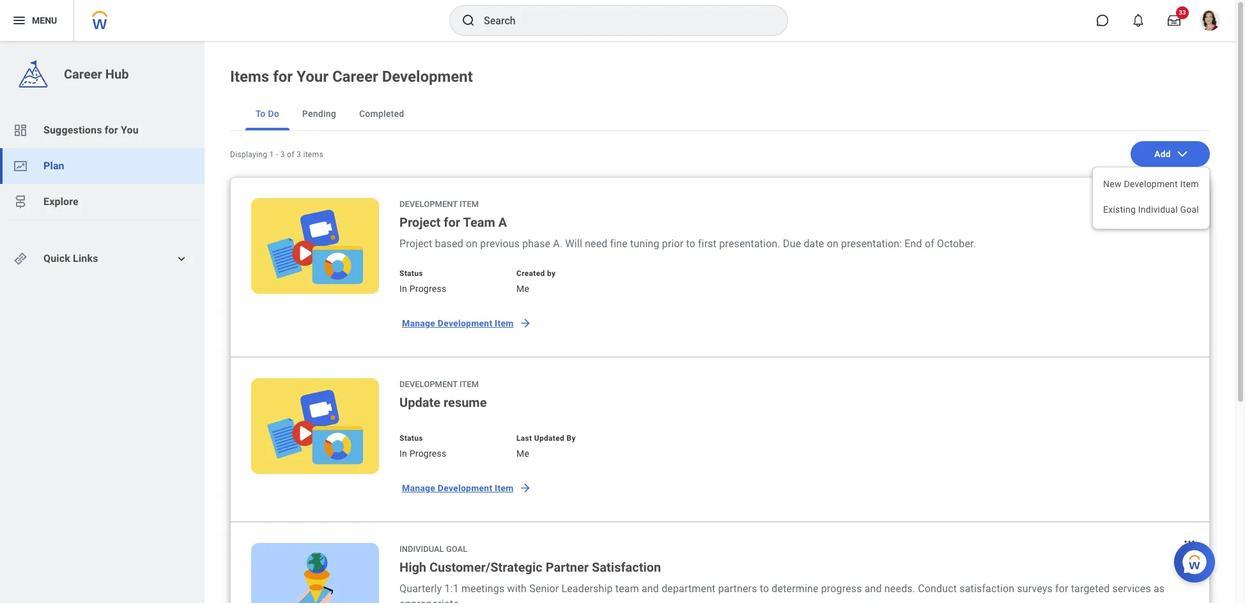 Task type: describe. For each thing, give the bounding box(es) containing it.
2 3 from the left
[[297, 150, 301, 159]]

arrow right image
[[519, 482, 532, 495]]

approporiate.
[[400, 598, 462, 603]]

add menu
[[1093, 173, 1209, 224]]

prior
[[662, 238, 684, 250]]

1 3 from the left
[[280, 150, 285, 159]]

add
[[1154, 149, 1171, 159]]

targeted
[[1071, 583, 1110, 595]]

you
[[121, 124, 139, 136]]

1 horizontal spatial career
[[332, 68, 378, 86]]

by
[[567, 434, 576, 443]]

project based on previous phase a. will need fine tuning prior to first presentation. due date on presentation: end of october.
[[400, 238, 976, 250]]

conduct
[[918, 583, 957, 595]]

completed button
[[349, 97, 414, 130]]

surveys
[[1017, 583, 1053, 595]]

arrow right image
[[519, 317, 532, 330]]

quarterly
[[400, 583, 442, 595]]

tab list containing to do
[[230, 97, 1210, 131]]

manage development item for arrow right icon
[[402, 318, 514, 329]]

timeline milestone image
[[13, 194, 28, 210]]

services
[[1113, 583, 1151, 595]]

for inside "link"
[[105, 124, 118, 136]]

development inside development item update resume
[[400, 380, 458, 389]]

to inside quarterly 1:1 meetings with senior leadership team and department partners to determine progress and needs. conduct satisfaction surveys for targeted services as approporiate.
[[760, 583, 769, 595]]

team
[[463, 215, 495, 230]]

me inside last updated by me
[[516, 449, 529, 459]]

high customer/strategic partner satisfaction
[[400, 560, 661, 575]]

last updated by me
[[516, 434, 576, 459]]

status in progress for by
[[400, 434, 446, 459]]

pending
[[302, 109, 336, 119]]

tuning
[[630, 238, 659, 250]]

in for me
[[400, 284, 407, 294]]

in for by
[[400, 449, 407, 459]]

a
[[498, 215, 507, 230]]

as
[[1154, 583, 1165, 595]]

manage development item for arrow right image
[[402, 483, 514, 493]]

senior
[[529, 583, 559, 595]]

displaying 1 - 3 of 3 items
[[230, 150, 323, 159]]

item left arrow right image
[[495, 483, 514, 493]]

list containing suggestions for you
[[0, 113, 205, 220]]

links
[[73, 252, 98, 265]]

to do button
[[245, 97, 289, 130]]

menu
[[32, 15, 57, 25]]

status for by
[[400, 434, 423, 443]]

previous
[[480, 238, 520, 250]]

created
[[516, 269, 545, 278]]

created by me
[[516, 269, 556, 294]]

needs.
[[885, 583, 915, 595]]

search image
[[461, 13, 476, 28]]

existing individual goal
[[1103, 205, 1199, 215]]

individual goal
[[400, 545, 467, 554]]

with
[[507, 583, 527, 595]]

by
[[547, 269, 556, 278]]

1 vertical spatial individual
[[400, 545, 444, 554]]

goal inside existing individual goal button
[[1180, 205, 1199, 215]]

0 horizontal spatial of
[[287, 150, 295, 159]]

profile logan mcneil image
[[1200, 10, 1220, 33]]

department
[[662, 583, 716, 595]]

do
[[268, 109, 279, 119]]

items
[[303, 150, 323, 159]]

end
[[905, 238, 922, 250]]

item left arrow right icon
[[495, 318, 514, 329]]

satisfaction
[[960, 583, 1015, 595]]

development inside development item project for team a
[[400, 199, 458, 209]]

displaying
[[230, 150, 267, 159]]

progress for me
[[410, 284, 446, 294]]

plan link
[[0, 148, 205, 184]]

items for your career development
[[230, 68, 473, 86]]

satisfaction
[[592, 560, 661, 575]]

development left arrow right icon
[[438, 318, 492, 329]]

to
[[256, 109, 266, 119]]

for left the 'your'
[[273, 68, 293, 86]]

to do
[[256, 109, 279, 119]]

presentation:
[[841, 238, 902, 250]]

update
[[400, 395, 440, 410]]

first
[[698, 238, 717, 250]]

leadership
[[562, 583, 613, 595]]

career hub
[[64, 66, 129, 82]]

manage for second manage development item button
[[402, 483, 435, 493]]

phase
[[522, 238, 551, 250]]

progress
[[821, 583, 862, 595]]

add button
[[1131, 141, 1210, 167]]

me inside the created by me
[[516, 284, 529, 294]]

date
[[804, 238, 824, 250]]



Task type: locate. For each thing, give the bounding box(es) containing it.
2 me from the top
[[516, 449, 529, 459]]

0 vertical spatial progress
[[410, 284, 446, 294]]

1 in from the top
[[400, 284, 407, 294]]

hub
[[105, 66, 129, 82]]

list
[[0, 113, 205, 220]]

and left needs.
[[865, 583, 882, 595]]

development item project for team a
[[400, 199, 507, 230]]

status for me
[[400, 269, 423, 278]]

chevron down small image
[[175, 252, 188, 265]]

1 vertical spatial me
[[516, 449, 529, 459]]

1 progress from the top
[[410, 284, 446, 294]]

item inside add menu
[[1180, 179, 1199, 189]]

1 horizontal spatial of
[[925, 238, 934, 250]]

0 horizontal spatial and
[[642, 583, 659, 595]]

item down chevron down image
[[1180, 179, 1199, 189]]

goal up "customer/strategic"
[[446, 545, 467, 554]]

partners
[[718, 583, 757, 595]]

suggestions for you
[[43, 124, 139, 136]]

suggestions
[[43, 124, 102, 136]]

1 manage from the top
[[402, 318, 435, 329]]

tab list
[[230, 97, 1210, 131]]

2 and from the left
[[865, 583, 882, 595]]

1 vertical spatial manage
[[402, 483, 435, 493]]

me down created
[[516, 284, 529, 294]]

status in progress down update
[[400, 434, 446, 459]]

individual inside button
[[1138, 205, 1178, 215]]

based
[[435, 238, 463, 250]]

explore link
[[0, 184, 205, 220]]

manage development item
[[402, 318, 514, 329], [402, 483, 514, 493]]

individual
[[1138, 205, 1178, 215], [400, 545, 444, 554]]

development inside new development item button
[[1124, 179, 1178, 189]]

team
[[615, 583, 639, 595]]

onboarding home image
[[13, 159, 28, 174]]

due
[[783, 238, 801, 250]]

1 me from the top
[[516, 284, 529, 294]]

2 progress from the top
[[410, 449, 446, 459]]

2 manage development item button from the top
[[394, 476, 537, 501]]

0 vertical spatial manage
[[402, 318, 435, 329]]

Search Workday  search field
[[484, 6, 761, 35]]

0 vertical spatial manage development item
[[402, 318, 514, 329]]

for right the surveys
[[1055, 583, 1069, 595]]

quick links element
[[13, 246, 194, 272]]

33
[[1179, 9, 1186, 16]]

1 horizontal spatial and
[[865, 583, 882, 595]]

0 horizontal spatial goal
[[446, 545, 467, 554]]

new development item
[[1103, 179, 1199, 189]]

status in progress for me
[[400, 269, 446, 294]]

1 horizontal spatial 3
[[297, 150, 301, 159]]

0 horizontal spatial career
[[64, 66, 102, 82]]

existing individual goal button
[[1093, 198, 1209, 224]]

development up update
[[400, 380, 458, 389]]

of right 'end'
[[925, 238, 934, 250]]

1 status from the top
[[400, 269, 423, 278]]

project left based
[[400, 238, 432, 250]]

individual up high
[[400, 545, 444, 554]]

3 right -
[[280, 150, 285, 159]]

link image
[[13, 251, 28, 267]]

development item update resume
[[400, 380, 487, 410]]

0 vertical spatial to
[[686, 238, 695, 250]]

for
[[273, 68, 293, 86], [105, 124, 118, 136], [444, 215, 460, 230], [1055, 583, 1069, 595]]

1 vertical spatial in
[[400, 449, 407, 459]]

goal down new development item button
[[1180, 205, 1199, 215]]

1 vertical spatial progress
[[410, 449, 446, 459]]

0 vertical spatial individual
[[1138, 205, 1178, 215]]

development up completed button
[[382, 68, 473, 86]]

project inside development item project for team a
[[400, 215, 441, 230]]

a.
[[553, 238, 563, 250]]

goal
[[1180, 205, 1199, 215], [446, 545, 467, 554]]

career left hub
[[64, 66, 102, 82]]

2 status in progress from the top
[[400, 434, 446, 459]]

1 vertical spatial status in progress
[[400, 434, 446, 459]]

1 manage development item button from the top
[[394, 311, 537, 336]]

on right based
[[466, 238, 478, 250]]

1 vertical spatial to
[[760, 583, 769, 595]]

item up team
[[460, 199, 479, 209]]

2 manage development item from the top
[[402, 483, 514, 493]]

0 vertical spatial manage development item button
[[394, 311, 537, 336]]

suggestions for you link
[[0, 113, 205, 148]]

will
[[565, 238, 582, 250]]

3 left items
[[297, 150, 301, 159]]

new
[[1103, 179, 1122, 189]]

justify image
[[12, 13, 27, 28]]

2 on from the left
[[827, 238, 839, 250]]

1 vertical spatial goal
[[446, 545, 467, 554]]

1 vertical spatial of
[[925, 238, 934, 250]]

1 vertical spatial manage development item button
[[394, 476, 537, 501]]

item inside development item update resume
[[460, 380, 479, 389]]

project
[[400, 215, 441, 230], [400, 238, 432, 250]]

quick links
[[43, 252, 98, 265]]

fine
[[610, 238, 628, 250]]

1 manage development item from the top
[[402, 318, 514, 329]]

progress down update
[[410, 449, 446, 459]]

determine
[[772, 583, 819, 595]]

for up based
[[444, 215, 460, 230]]

for inside quarterly 1:1 meetings with senior leadership team and department partners to determine progress and needs. conduct satisfaction surveys for targeted services as approporiate.
[[1055, 583, 1069, 595]]

chevron down image
[[1176, 148, 1189, 160]]

manage
[[402, 318, 435, 329], [402, 483, 435, 493]]

meetings
[[461, 583, 505, 595]]

career right the 'your'
[[332, 68, 378, 86]]

1 horizontal spatial individual
[[1138, 205, 1178, 215]]

high
[[400, 560, 426, 575]]

project up based
[[400, 215, 441, 230]]

0 horizontal spatial individual
[[400, 545, 444, 554]]

item up resume
[[460, 380, 479, 389]]

33 button
[[1160, 6, 1189, 35]]

1 on from the left
[[466, 238, 478, 250]]

to left first
[[686, 238, 695, 250]]

individual down new development item button
[[1138, 205, 1178, 215]]

inbox large image
[[1168, 14, 1181, 27]]

manage for 1st manage development item button
[[402, 318, 435, 329]]

development up based
[[400, 199, 458, 209]]

plan
[[43, 160, 64, 172]]

3
[[280, 150, 285, 159], [297, 150, 301, 159]]

1 horizontal spatial to
[[760, 583, 769, 595]]

status in progress down based
[[400, 269, 446, 294]]

progress down based
[[410, 284, 446, 294]]

october.
[[937, 238, 976, 250]]

manage development item button
[[394, 311, 537, 336], [394, 476, 537, 501]]

resume
[[444, 395, 487, 410]]

for left the you
[[105, 124, 118, 136]]

0 vertical spatial in
[[400, 284, 407, 294]]

0 horizontal spatial 3
[[280, 150, 285, 159]]

and
[[642, 583, 659, 595], [865, 583, 882, 595]]

2 manage from the top
[[402, 483, 435, 493]]

1 horizontal spatial on
[[827, 238, 839, 250]]

status
[[400, 269, 423, 278], [400, 434, 423, 443]]

to right partners
[[760, 583, 769, 595]]

development up existing individual goal
[[1124, 179, 1178, 189]]

0 vertical spatial of
[[287, 150, 295, 159]]

pending button
[[292, 97, 346, 130]]

need
[[585, 238, 608, 250]]

progress for by
[[410, 449, 446, 459]]

updated
[[534, 434, 565, 443]]

notifications large image
[[1132, 14, 1145, 27]]

-
[[276, 150, 278, 159]]

2 status from the top
[[400, 434, 423, 443]]

of
[[287, 150, 295, 159], [925, 238, 934, 250]]

0 vertical spatial status
[[400, 269, 423, 278]]

1:1
[[445, 583, 459, 595]]

2 in from the top
[[400, 449, 407, 459]]

dashboard image
[[13, 123, 28, 138]]

related actions image
[[1183, 536, 1196, 548]]

1 vertical spatial project
[[400, 238, 432, 250]]

for inside development item project for team a
[[444, 215, 460, 230]]

1 project from the top
[[400, 215, 441, 230]]

quarterly 1:1 meetings with senior leadership team and department partners to determine progress and needs. conduct satisfaction surveys for targeted services as approporiate.
[[400, 583, 1165, 603]]

1
[[269, 150, 274, 159]]

on right the date
[[827, 238, 839, 250]]

your
[[297, 68, 328, 86]]

1 status in progress from the top
[[400, 269, 446, 294]]

menu button
[[0, 0, 74, 41]]

item
[[1180, 179, 1199, 189], [460, 199, 479, 209], [495, 318, 514, 329], [460, 380, 479, 389], [495, 483, 514, 493]]

explore
[[43, 196, 79, 208]]

new development item button
[[1093, 173, 1209, 198]]

1 horizontal spatial goal
[[1180, 205, 1199, 215]]

partner
[[546, 560, 589, 575]]

0 vertical spatial goal
[[1180, 205, 1199, 215]]

2 project from the top
[[400, 238, 432, 250]]

and right team
[[642, 583, 659, 595]]

0 vertical spatial project
[[400, 215, 441, 230]]

customer/strategic
[[430, 560, 543, 575]]

completed
[[359, 109, 404, 119]]

me down last
[[516, 449, 529, 459]]

of right -
[[287, 150, 295, 159]]

0 vertical spatial status in progress
[[400, 269, 446, 294]]

quick
[[43, 252, 70, 265]]

1 vertical spatial status
[[400, 434, 423, 443]]

1 vertical spatial manage development item
[[402, 483, 514, 493]]

presentation.
[[719, 238, 780, 250]]

existing
[[1103, 205, 1136, 215]]

0 horizontal spatial to
[[686, 238, 695, 250]]

1 and from the left
[[642, 583, 659, 595]]

0 vertical spatial me
[[516, 284, 529, 294]]

to
[[686, 238, 695, 250], [760, 583, 769, 595]]

items
[[230, 68, 269, 86]]

item inside development item project for team a
[[460, 199, 479, 209]]

development left arrow right image
[[438, 483, 492, 493]]

0 horizontal spatial on
[[466, 238, 478, 250]]

last
[[516, 434, 532, 443]]



Task type: vqa. For each thing, say whether or not it's contained in the screenshot.
Status In Progress
yes



